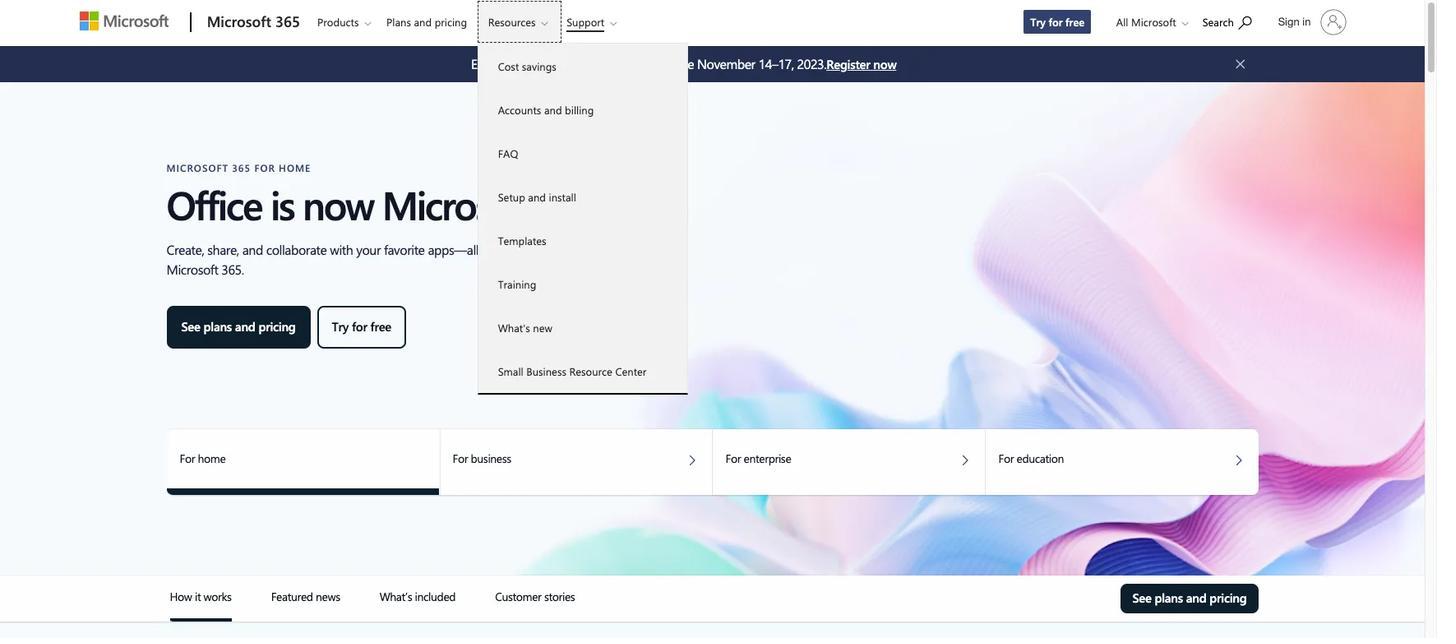 Task type: vqa. For each thing, say whether or not it's contained in the screenshot.
Training link
yes



Task type: describe. For each thing, give the bounding box(es) containing it.
1 vertical spatial now
[[303, 178, 373, 230]]

Search search field
[[1195, 2, 1269, 39]]

small business resource center
[[498, 364, 647, 378]]

register
[[827, 56, 871, 72]]

microsoft image
[[79, 12, 168, 30]]

all microsoft
[[1117, 15, 1177, 29]]

accounts
[[498, 103, 542, 117]]

office is now microsoft 365
[[167, 178, 605, 230]]

try for free button
[[317, 306, 406, 349]]

setup and install
[[498, 190, 577, 204]]

accounts and billing
[[498, 103, 594, 117]]

1 horizontal spatial 365
[[545, 178, 605, 230]]

what's new
[[498, 321, 553, 335]]

center
[[616, 364, 647, 378]]

and for plans
[[414, 15, 432, 29]]

and inside the in page navigation element
[[1187, 590, 1207, 606]]

search button
[[1196, 2, 1260, 39]]

for inside button
[[352, 318, 367, 335]]

resources button
[[478, 1, 562, 43]]

install
[[549, 190, 577, 204]]

and for accounts
[[544, 103, 562, 117]]

microsoft inside dropdown button
[[1132, 15, 1177, 29]]

small
[[498, 364, 524, 378]]

sign
[[1279, 16, 1300, 28]]

1 horizontal spatial try
[[1031, 15, 1046, 29]]

microsoft 365
[[207, 12, 300, 31]]

see plans and pricing for the top see plans and pricing button
[[181, 318, 296, 335]]

try for free link
[[1024, 9, 1093, 35]]

0 vertical spatial free
[[1066, 15, 1085, 29]]

plans and pricing link
[[379, 1, 475, 40]]

small business resource center link
[[479, 350, 687, 393]]

1 horizontal spatial try for free
[[1031, 15, 1085, 29]]

resource
[[570, 364, 613, 378]]

see for see plans and pricing button inside the in page navigation element
[[1133, 590, 1152, 606]]

1 horizontal spatial pricing
[[435, 15, 467, 29]]

plans for the top see plans and pricing button
[[204, 318, 232, 335]]

see for the top see plans and pricing button
[[181, 318, 200, 335]]

try for free inside button
[[332, 318, 392, 335]]

plans
[[387, 15, 411, 29]]

resources
[[488, 15, 536, 29]]

savings
[[522, 59, 557, 73]]

see plans and pricing for see plans and pricing button inside the in page navigation element
[[1133, 590, 1247, 606]]

search
[[1203, 15, 1235, 29]]

register now link
[[827, 55, 897, 73]]



Task type: locate. For each thing, give the bounding box(es) containing it.
training
[[498, 277, 537, 291]]

see plans and pricing inside the in page navigation element
[[1133, 590, 1247, 606]]

register now
[[827, 56, 897, 72]]

try inside button
[[332, 318, 349, 335]]

1 horizontal spatial for
[[1049, 15, 1063, 29]]

faq
[[498, 146, 518, 160]]

plans inside the in page navigation element
[[1155, 590, 1184, 606]]

for
[[1049, 15, 1063, 29], [352, 318, 367, 335]]

pricing for the top see plans and pricing button
[[259, 318, 296, 335]]

products button
[[307, 1, 384, 43]]

setup and install link
[[479, 175, 687, 219]]

0 vertical spatial see plans and pricing button
[[167, 306, 311, 349]]

now right "is"
[[303, 178, 373, 230]]

0 vertical spatial try
[[1031, 15, 1046, 29]]

1 vertical spatial see plans and pricing button
[[1122, 584, 1259, 614]]

alert
[[471, 54, 827, 74]]

see inside the in page navigation element
[[1133, 590, 1152, 606]]

365
[[276, 12, 300, 31], [545, 178, 605, 230]]

1 horizontal spatial see plans and pricing
[[1133, 590, 1247, 606]]

1 horizontal spatial see plans and pricing button
[[1122, 584, 1259, 614]]

0 vertical spatial try for free
[[1031, 15, 1085, 29]]

sign in
[[1279, 16, 1312, 28]]

see plans and pricing button
[[167, 306, 311, 349], [1122, 584, 1259, 614]]

how it works image
[[170, 619, 232, 622]]

1 vertical spatial see
[[1133, 590, 1152, 606]]

microsoft 365 link
[[199, 1, 305, 45]]

cost savings link
[[479, 44, 687, 88]]

1 horizontal spatial now
[[874, 56, 897, 72]]

and
[[414, 15, 432, 29], [544, 103, 562, 117], [528, 190, 546, 204], [235, 318, 255, 335], [1187, 590, 1207, 606]]

plans and pricing
[[387, 15, 467, 29]]

1 vertical spatial free
[[371, 318, 392, 335]]

0 horizontal spatial now
[[303, 178, 373, 230]]

plans for see plans and pricing button inside the in page navigation element
[[1155, 590, 1184, 606]]

see plans and pricing
[[181, 318, 296, 335], [1133, 590, 1247, 606]]

support button
[[556, 1, 630, 43]]

setup
[[498, 190, 525, 204]]

0 horizontal spatial free
[[371, 318, 392, 335]]

free
[[1066, 15, 1085, 29], [371, 318, 392, 335]]

1 horizontal spatial microsoft
[[382, 178, 537, 230]]

1 vertical spatial try for free
[[332, 318, 392, 335]]

0 vertical spatial plans
[[204, 318, 232, 335]]

0 vertical spatial see plans and pricing
[[181, 318, 296, 335]]

all microsoft button
[[1104, 1, 1194, 43]]

try for free
[[1031, 15, 1085, 29], [332, 318, 392, 335]]

0 vertical spatial now
[[874, 56, 897, 72]]

free inside button
[[371, 318, 392, 335]]

1 horizontal spatial free
[[1066, 15, 1085, 29]]

0 horizontal spatial pricing
[[259, 318, 296, 335]]

0 horizontal spatial microsoft
[[207, 12, 272, 31]]

0 vertical spatial 365
[[276, 12, 300, 31]]

2 vertical spatial pricing
[[1210, 590, 1247, 606]]

what's new link
[[479, 306, 687, 350]]

1 vertical spatial see plans and pricing
[[1133, 590, 1247, 606]]

faq link
[[479, 132, 687, 175]]

0 horizontal spatial for
[[352, 318, 367, 335]]

accounts and billing link
[[479, 88, 687, 132]]

see
[[181, 318, 200, 335], [1133, 590, 1152, 606]]

1 horizontal spatial plans
[[1155, 590, 1184, 606]]

training link
[[479, 262, 687, 306]]

0 horizontal spatial 365
[[276, 12, 300, 31]]

now
[[874, 56, 897, 72], [303, 178, 373, 230]]

365 down faq link
[[545, 178, 605, 230]]

new
[[533, 321, 553, 335]]

cost savings
[[498, 59, 557, 73]]

templates
[[498, 234, 547, 248]]

365 left products
[[276, 12, 300, 31]]

now right register
[[874, 56, 897, 72]]

is
[[271, 178, 294, 230]]

1 vertical spatial plans
[[1155, 590, 1184, 606]]

business
[[527, 364, 567, 378]]

0 horizontal spatial see
[[181, 318, 200, 335]]

1 vertical spatial try
[[332, 318, 349, 335]]

2 horizontal spatial microsoft
[[1132, 15, 1177, 29]]

templates link
[[479, 219, 687, 262]]

support
[[567, 15, 605, 29]]

billing
[[565, 103, 594, 117]]

all
[[1117, 15, 1129, 29]]

products
[[318, 15, 359, 29]]

plans
[[204, 318, 232, 335], [1155, 590, 1184, 606]]

0 horizontal spatial try
[[332, 318, 349, 335]]

1 horizontal spatial see
[[1133, 590, 1152, 606]]

0 vertical spatial pricing
[[435, 15, 467, 29]]

0 horizontal spatial try for free
[[332, 318, 392, 335]]

1 vertical spatial pricing
[[259, 318, 296, 335]]

0 horizontal spatial plans
[[204, 318, 232, 335]]

0 horizontal spatial see plans and pricing button
[[167, 306, 311, 349]]

microsoft
[[207, 12, 272, 31], [1132, 15, 1177, 29], [382, 178, 537, 230]]

2 horizontal spatial pricing
[[1210, 590, 1247, 606]]

try
[[1031, 15, 1046, 29], [332, 318, 349, 335]]

0 vertical spatial for
[[1049, 15, 1063, 29]]

pricing for see plans and pricing button inside the in page navigation element
[[1210, 590, 1247, 606]]

0 horizontal spatial see plans and pricing
[[181, 318, 296, 335]]

pricing
[[435, 15, 467, 29], [259, 318, 296, 335], [1210, 590, 1247, 606]]

1 vertical spatial for
[[352, 318, 367, 335]]

cost
[[498, 59, 519, 73]]

office
[[167, 178, 262, 230]]

and for setup
[[528, 190, 546, 204]]

in page navigation element
[[95, 576, 1330, 622]]

sign in link
[[1269, 2, 1354, 42]]

1 vertical spatial 365
[[545, 178, 605, 230]]

see plans and pricing button inside the in page navigation element
[[1122, 584, 1259, 614]]

0 vertical spatial see
[[181, 318, 200, 335]]

pricing inside the in page navigation element
[[1210, 590, 1247, 606]]

what's
[[498, 321, 530, 335]]

in
[[1303, 16, 1312, 28]]



